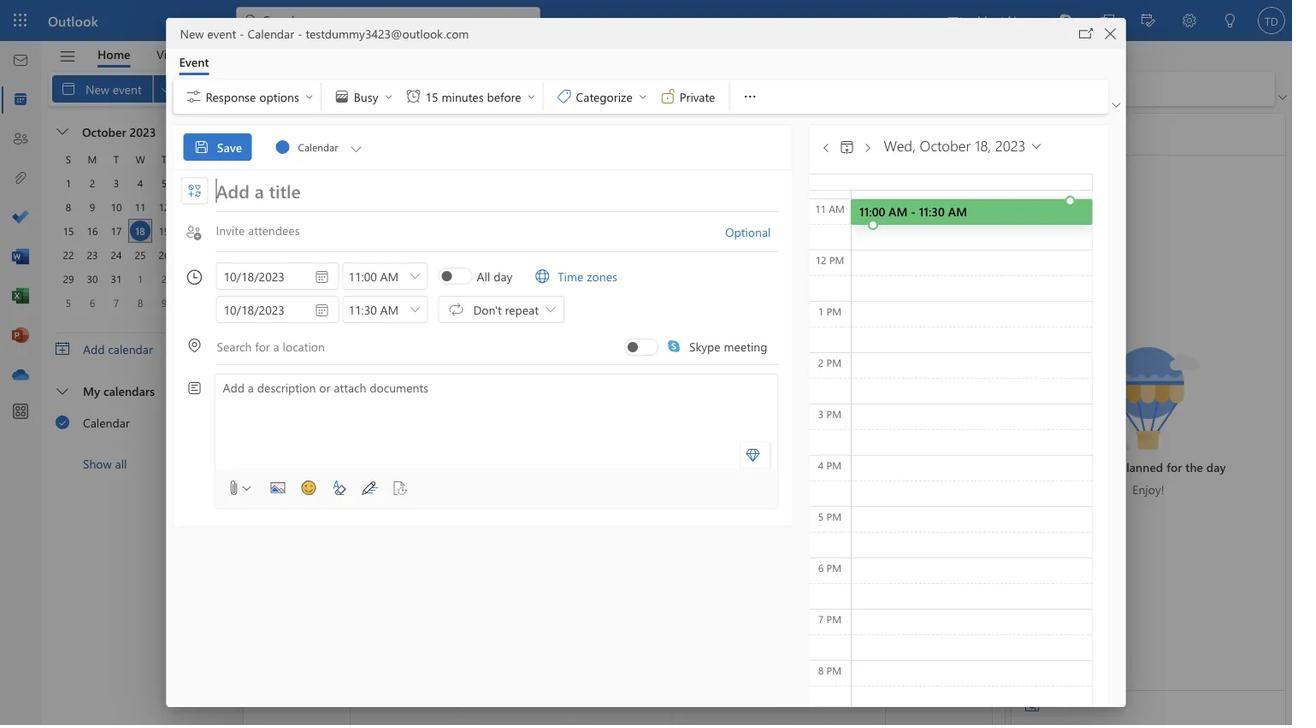 Task type: describe. For each thing, give the bounding box(es) containing it.

[[742, 88, 759, 105]]


[[185, 224, 202, 241]]


[[839, 139, 856, 156]]

8 inside "document"
[[818, 664, 824, 678]]

wed, for wed, october 18, 2023 
[[884, 136, 916, 155]]

15 button
[[58, 221, 79, 241]]

saturday element
[[200, 147, 224, 171]]

1 vertical spatial 2
[[161, 272, 167, 286]]

enjoy!
[[1133, 481, 1165, 497]]

none field containing 
[[274, 134, 366, 161]]

25 button
[[130, 245, 151, 265]]


[[1079, 26, 1094, 41]]

22 inside button
[[63, 248, 74, 262]]

13 inside button
[[183, 200, 194, 214]]

am for 11:00
[[888, 204, 907, 220]]

1 vertical spatial 3
[[185, 272, 191, 286]]

1 down the sunday element in the top left of the page
[[66, 176, 71, 190]]

time
[[558, 268, 584, 284]]

oct 1
[[251, 185, 279, 201]]

more apps image
[[12, 404, 29, 421]]

day inside nothing planned for the day enjoy!
[[1207, 459, 1226, 475]]

 up search for a location field
[[410, 305, 420, 315]]

8 up the calendar
[[137, 296, 143, 310]]

 button
[[820, 132, 833, 159]]

saturday
[[893, 162, 932, 175]]


[[948, 14, 962, 27]]

new event - calendar - testdummy3423@outlook.com
[[180, 25, 469, 41]]


[[534, 268, 551, 285]]

0 horizontal spatial 11 button
[[130, 197, 151, 217]]

Invite attendees text field
[[216, 222, 714, 242]]

pm for 6 pm
[[827, 561, 842, 575]]

0 horizontal spatial 7 button
[[106, 292, 127, 313]]

End time text field
[[343, 297, 406, 323]]

private
[[680, 89, 715, 104]]


[[448, 301, 465, 318]]

 button
[[200, 120, 224, 144]]

1 vertical spatial 3 button
[[178, 269, 198, 289]]

wed, for wed, oct 18
[[1025, 124, 1059, 144]]

 inside wed, october 18, 2023 
[[1029, 138, 1044, 153]]

1 horizontal spatial 9 button
[[154, 292, 174, 313]]

1 horizontal spatial 5 button
[[154, 173, 174, 193]]

24 inside button
[[111, 248, 122, 262]]

pm for 1 pm
[[827, 305, 842, 318]]

day inside wed, october 18, 2023 "document"
[[494, 269, 513, 284]]

tags group
[[547, 80, 726, 110]]

insert emojis and gifs image
[[295, 475, 322, 502]]

week
[[375, 81, 405, 96]]

1 horizontal spatial 24
[[465, 512, 478, 528]]

2 horizontal spatial 9
[[358, 294, 364, 310]]

0 horizontal spatial 5
[[66, 296, 71, 310]]

before
[[487, 89, 521, 104]]

1 horizontal spatial 20
[[786, 403, 799, 419]]

s for the sunday element in the top left of the page
[[66, 152, 71, 166]]


[[189, 185, 201, 197]]

6 down "friday"
[[786, 185, 792, 201]]

12 for 12
[[159, 200, 170, 214]]


[[333, 88, 351, 105]]

all
[[477, 269, 490, 284]]

editor image
[[356, 475, 384, 502]]

Search for a location field
[[216, 332, 621, 359]]

now
[[1008, 12, 1032, 27]]

 inside button
[[348, 140, 365, 158]]

1 down sunday
[[272, 185, 279, 201]]

4 inside wed, october 18, 2023 "document"
[[818, 459, 824, 472]]

calendars
[[103, 383, 155, 399]]


[[861, 141, 874, 155]]

1 horizontal spatial 11
[[207, 296, 218, 310]]

11:30
[[919, 204, 945, 220]]


[[193, 139, 210, 156]]

show formatting options image
[[325, 475, 353, 502]]

1 vertical spatial 21
[[893, 403, 906, 419]]

0 horizontal spatial 5 button
[[58, 292, 79, 313]]

0 vertical spatial 2
[[90, 176, 95, 190]]

 button
[[50, 42, 85, 71]]

tuesday element
[[104, 147, 128, 171]]

sunday
[[251, 162, 283, 175]]

cell down 28 button
[[200, 267, 224, 291]]

friday
[[786, 162, 812, 175]]

7 pm
[[818, 613, 842, 626]]

s for the saturday element
[[209, 152, 215, 166]]

skype meeting image
[[628, 342, 638, 352]]

testdummy3423@outlook.com
[[306, 25, 469, 41]]

f
[[186, 152, 191, 166]]

1 horizontal spatial 2 button
[[154, 269, 174, 289]]

0 vertical spatial 1 button
[[58, 173, 79, 193]]

30
[[87, 272, 98, 286]]

word image
[[12, 249, 29, 266]]

home
[[97, 46, 130, 62]]

add for add a description or attach documents
[[223, 380, 245, 396]]


[[186, 268, 203, 285]]

17
[[111, 224, 122, 238]]

 button
[[347, 134, 366, 161]]

application containing wed, oct 18
[[0, 0, 1292, 725]]

t for the thursday element
[[162, 152, 167, 166]]

31 button
[[106, 269, 127, 289]]

insert pictures inline image
[[264, 475, 291, 502]]

excel image
[[12, 288, 29, 305]]


[[746, 448, 760, 462]]

1 horizontal spatial 5
[[161, 176, 167, 190]]

categorize
[[576, 89, 633, 104]]

pm for 4 pm
[[827, 459, 842, 472]]

18 cell
[[128, 219, 152, 243]]

oct inside agenda view section
[[1063, 124, 1086, 144]]

 button for 'start time' 'text box'
[[406, 264, 425, 289]]

14 inside 14 button
[[207, 200, 218, 214]]

 button
[[1075, 22, 1099, 46]]

0 vertical spatial 2 button
[[82, 173, 103, 193]]

view button
[[144, 41, 195, 68]]

1 horizontal spatial 25
[[572, 512, 585, 528]]

3 pm
[[818, 407, 842, 421]]

End date text field
[[217, 297, 338, 323]]

1 horizontal spatial 23
[[358, 512, 371, 528]]

4 button
[[130, 173, 151, 193]]

all day
[[477, 269, 513, 284]]

7 up 11:00 am - 11:30 am
[[893, 185, 899, 201]]

work
[[277, 81, 305, 96]]

week
[[309, 81, 336, 96]]

options
[[259, 89, 299, 104]]

people image
[[12, 131, 29, 148]]

 for end time text field
[[313, 302, 331, 319]]

optional
[[725, 224, 771, 240]]

6 down '30'
[[90, 296, 95, 310]]

nothing
[[1071, 459, 1116, 475]]

today
[[272, 126, 304, 142]]

wed, oct 18
[[1025, 124, 1104, 144]]

27
[[786, 512, 799, 528]]

onedrive image
[[12, 367, 29, 384]]

am for 11
[[829, 202, 845, 216]]

2 horizontal spatial am
[[948, 204, 967, 220]]

13 button
[[178, 197, 198, 217]]

planned
[[1119, 459, 1163, 475]]

16 button
[[82, 221, 103, 241]]

or
[[319, 380, 330, 396]]

1 vertical spatial 6 button
[[82, 292, 103, 313]]

w
[[135, 152, 145, 166]]

calendar
[[108, 341, 153, 357]]

 inside  response options 
[[304, 92, 315, 102]]

tab list containing home
[[85, 41, 246, 68]]

friday element
[[176, 147, 200, 171]]

show
[[83, 456, 112, 471]]

0 horizontal spatial 9
[[90, 200, 95, 214]]

6 inside wed, october 18, 2023 "document"
[[818, 561, 824, 575]]

t for tuesday element at the left of the page
[[114, 152, 119, 166]]

home button
[[85, 41, 143, 68]]

- for new
[[239, 25, 244, 41]]

thursday
[[679, 162, 719, 175]]

7 inside wed, october 18, 2023 "document"
[[818, 613, 824, 626]]

1 inside "document"
[[818, 305, 824, 318]]

add calendar
[[83, 341, 153, 357]]


[[1103, 26, 1118, 41]]

12 for 12 pm
[[816, 253, 827, 267]]

 left all day image
[[410, 271, 420, 282]]

month
[[444, 81, 479, 96]]

october inside button
[[82, 124, 126, 139]]

29
[[63, 272, 74, 286]]

19 button
[[154, 221, 174, 241]]

Select a calendar text field
[[291, 134, 347, 161]]

my
[[83, 383, 100, 399]]

show all button
[[42, 448, 237, 479]]

busy
[[354, 89, 378, 104]]

meet now
[[977, 12, 1032, 27]]

Repeat: field
[[468, 301, 563, 319]]

zones
[[587, 268, 617, 284]]

the
[[1186, 459, 1203, 475]]

11:00 am - 11:30 am
[[859, 204, 967, 220]]



Task type: vqa. For each thing, say whether or not it's contained in the screenshot.
2nd Tree from the bottom of the application containing Settings
no



Task type: locate. For each thing, give the bounding box(es) containing it.
0 horizontal spatial add
[[83, 341, 105, 357]]

am left 11:00
[[829, 202, 845, 216]]

add a description or attach documents
[[223, 380, 429, 396]]

9 down 'start time' 'text box'
[[358, 294, 364, 310]]

1 vertical spatial 15
[[63, 224, 74, 238]]

2 inside "document"
[[818, 356, 824, 370]]

2 vertical spatial 4
[[893, 621, 899, 637]]

add for add calendar
[[83, 341, 105, 357]]

8 pm
[[818, 664, 842, 678]]

3 up 10 button
[[114, 176, 119, 190]]

 work week
[[257, 80, 336, 97]]

3 up 4 pm
[[818, 407, 824, 421]]

my calendars
[[83, 383, 155, 399]]

23 down editor icon
[[358, 512, 371, 528]]

0 horizontal spatial 20
[[183, 224, 194, 238]]

 up monday
[[348, 140, 365, 158]]

2
[[90, 176, 95, 190], [161, 272, 167, 286], [818, 356, 824, 370]]

18 inside agenda view section
[[1090, 124, 1104, 144]]

1 horizontal spatial -
[[298, 25, 302, 41]]

0 vertical spatial 3
[[114, 176, 119, 190]]

6 button down f
[[178, 173, 198, 193]]

21 right ''
[[207, 224, 218, 238]]

agenda view section
[[1012, 114, 1285, 725]]

2 vertical spatial 5
[[818, 510, 824, 524]]

2 down m
[[90, 176, 95, 190]]

15 left 16 button
[[63, 224, 74, 238]]

0 horizontal spatial s
[[66, 152, 71, 166]]

october inside "document"
[[920, 136, 971, 155]]

3 button up 10 button
[[106, 173, 127, 193]]

2023 inside button
[[129, 124, 156, 139]]

0 vertical spatial 5 button
[[154, 173, 174, 193]]

pm up 5 pm
[[827, 459, 842, 472]]

calendar down my calendars
[[83, 415, 130, 430]]

wednesday element
[[128, 147, 152, 171]]

thursday element
[[152, 147, 176, 171]]

9 up 16 button
[[90, 200, 95, 214]]

1 horizontal spatial add
[[223, 380, 245, 396]]

1 horizontal spatial 21
[[893, 403, 906, 419]]

october left 18,
[[920, 136, 971, 155]]

12 inside wed, october 18, 2023 "document"
[[816, 253, 827, 267]]

add inside add a description or attach documents, press alt+f10 to exit text field
[[223, 380, 245, 396]]

11 button
[[130, 197, 151, 217], [202, 292, 222, 313]]

pm right 27
[[827, 510, 842, 524]]

14 button
[[202, 197, 222, 217]]

20 inside button
[[183, 224, 194, 238]]

cell
[[176, 243, 200, 267], [200, 267, 224, 291]]

26
[[159, 248, 170, 262], [679, 512, 692, 528]]

2 horizontal spatial 5
[[818, 510, 824, 524]]

11 left 12 button
[[135, 200, 146, 214]]

4 down wednesday element
[[137, 176, 143, 190]]

0 horizontal spatial 6 button
[[82, 292, 103, 313]]

11 down 28
[[207, 296, 218, 310]]

 button
[[833, 132, 861, 159]]

7 down 31 button
[[114, 296, 119, 310]]

0 horizontal spatial 8 button
[[58, 197, 79, 217]]

0 horizontal spatial 2
[[90, 176, 95, 190]]

16
[[87, 224, 98, 238]]

application
[[0, 0, 1292, 725]]

0 vertical spatial 8 button
[[58, 197, 79, 217]]

0 horizontal spatial calendar
[[83, 415, 130, 430]]

1 s from the left
[[66, 152, 71, 166]]

2 s from the left
[[209, 152, 215, 166]]

options group
[[325, 80, 539, 110]]

2023 inside "document"
[[995, 136, 1026, 155]]

save
[[217, 139, 242, 155]]

20 down 13 button
[[183, 224, 194, 238]]

event
[[207, 25, 236, 41]]

am
[[829, 202, 845, 216], [888, 204, 907, 220], [948, 204, 967, 220]]

share
[[696, 81, 726, 96]]

- for 11:00
[[911, 204, 915, 220]]

0 vertical spatial 21
[[207, 224, 218, 238]]

Add details for the event text field
[[216, 170, 779, 211]]

outlook
[[48, 11, 98, 30]]

20
[[183, 224, 194, 238], [786, 403, 799, 419]]

12 inside button
[[159, 200, 170, 214]]

1 horizontal spatial 8 button
[[130, 292, 151, 313]]

repeat
[[505, 302, 539, 317]]

1 vertical spatial 26
[[679, 512, 692, 528]]

14
[[207, 200, 218, 214], [893, 294, 906, 310]]

pm down 11 am
[[829, 253, 844, 267]]


[[1112, 101, 1121, 110], [56, 126, 68, 138], [410, 271, 420, 282], [410, 305, 420, 315], [56, 386, 68, 398]]

 inside  categorize 
[[638, 92, 648, 102]]

pm down 2 pm
[[827, 407, 842, 421]]

0 horizontal spatial 15
[[63, 224, 74, 238]]

pm for 5 pm
[[827, 510, 842, 524]]

1 vertical spatial 7 button
[[106, 292, 127, 313]]

am right 11:00
[[888, 204, 907, 220]]

8 button up the calendar
[[130, 292, 151, 313]]

- left 11:30
[[911, 204, 915, 220]]

day right the
[[1207, 459, 1226, 475]]

 button
[[1099, 22, 1122, 46]]

pm for 3 pm
[[827, 407, 842, 421]]

 inside  busy 
[[384, 92, 394, 102]]

7 right the  button
[[209, 176, 215, 190]]

wed, october 18, 2023 document
[[0, 0, 1292, 725]]

1 t from the left
[[114, 152, 119, 166]]

1 horizontal spatial 14
[[893, 294, 906, 310]]

pm up 7 pm
[[827, 561, 842, 575]]

 inside dropdown button
[[56, 126, 68, 138]]

s left monday element
[[66, 152, 71, 166]]

5 pm
[[818, 510, 842, 524]]

  
[[820, 139, 874, 156]]


[[745, 80, 762, 97]]

 left end time text field
[[313, 302, 331, 319]]

18,
[[975, 136, 991, 155]]

6 down f
[[185, 176, 191, 190]]

0 vertical spatial 5
[[161, 176, 167, 190]]

0 horizontal spatial 25
[[135, 248, 146, 262]]

calendar inside list box
[[83, 415, 130, 430]]

0 vertical spatial 11 button
[[130, 197, 151, 217]]

 right options
[[304, 92, 315, 102]]

23 inside button
[[87, 248, 98, 262]]

- right event
[[239, 25, 244, 41]]

sunday element
[[56, 147, 80, 171]]

 right the before
[[526, 92, 537, 102]]

outlook banner
[[0, 0, 1292, 41]]

1 vertical spatial oct
[[251, 185, 269, 201]]

0 horizontal spatial 2 button
[[82, 173, 103, 193]]

12 up 19
[[159, 200, 170, 214]]

23 button
[[82, 245, 103, 265]]

0 vertical spatial 
[[423, 80, 440, 97]]

 right ''
[[423, 80, 440, 97]]


[[59, 47, 77, 65]]

1 horizontal spatial 26
[[679, 512, 692, 528]]

1 vertical spatial 23
[[358, 512, 371, 528]]

18 inside button
[[135, 224, 145, 238]]

tab list
[[85, 41, 246, 68]]

 left my
[[56, 386, 68, 398]]

day right all
[[494, 269, 513, 284]]

5 right 27
[[818, 510, 824, 524]]

mail image
[[12, 52, 29, 69]]

pm for 8 pm
[[827, 664, 842, 678]]

5 down 29 button
[[66, 296, 71, 310]]

9 button down 26 button
[[154, 292, 174, 313]]

wednesday
[[572, 162, 623, 175]]

0 horizontal spatial 11
[[135, 200, 146, 214]]

2 button
[[82, 173, 103, 193], [154, 269, 174, 289]]

0 vertical spatial 6 button
[[178, 173, 198, 193]]

 left 
[[638, 92, 648, 102]]

1 horizontal spatial 18
[[1090, 124, 1104, 144]]

3 inside "document"
[[818, 407, 824, 421]]

0 horizontal spatial 3
[[114, 176, 119, 190]]

2 vertical spatial 
[[313, 302, 331, 319]]

0 horizontal spatial 9 button
[[82, 197, 103, 217]]

add left a on the left
[[223, 380, 245, 396]]

 inside "new" 'group'
[[423, 80, 440, 97]]

response
[[206, 89, 256, 104]]

None field
[[274, 134, 366, 161]]

wed, inside agenda view section
[[1025, 124, 1059, 144]]

11 button left 12 button
[[130, 197, 151, 217]]

21 button
[[202, 221, 222, 241]]

 up the sunday element in the top left of the page
[[56, 126, 68, 138]]

0 horizontal spatial -
[[239, 25, 244, 41]]

optional button
[[717, 218, 779, 246]]

1 vertical spatial 12
[[816, 253, 827, 267]]

0 horizontal spatial 21
[[207, 224, 218, 238]]

9
[[90, 200, 95, 214], [358, 294, 364, 310], [161, 296, 167, 310]]


[[1025, 701, 1039, 715]]

new group
[[52, 72, 579, 106]]

1 vertical spatial calendar
[[83, 415, 130, 430]]

1 down 25 button
[[137, 272, 143, 286]]

 button up search for a location field
[[406, 297, 425, 323]]

1 horizontal spatial 15
[[425, 89, 438, 104]]

october up monday element
[[82, 124, 126, 139]]


[[185, 88, 202, 105]]

4 right 7 pm
[[893, 621, 899, 637]]

24
[[111, 248, 122, 262], [465, 512, 478, 528]]

pm down 7 pm
[[827, 664, 842, 678]]

6 pm
[[818, 561, 842, 575]]

2023 right 18,
[[995, 136, 1026, 155]]

6 up 7 pm
[[818, 561, 824, 575]]

t right wednesday element
[[162, 152, 167, 166]]

calendar right event
[[248, 25, 294, 41]]

24 button
[[106, 245, 127, 265]]

11 inside wed, october 18, 2023 "document"
[[815, 202, 826, 216]]

9 button up 16 button
[[82, 197, 103, 217]]

15 right ''
[[425, 89, 438, 104]]

 right 'busy'
[[384, 92, 394, 102]]

description
[[257, 380, 316, 396]]

2023 up wednesday element
[[129, 124, 156, 139]]

list box containing my calendars
[[42, 375, 237, 479]]

2 button down m
[[82, 173, 103, 193]]

 busy 
[[333, 88, 394, 105]]

7 up '8 pm'
[[818, 613, 824, 626]]

8 button up 15 button
[[58, 197, 79, 217]]

left-rail-appbar navigation
[[3, 41, 38, 395]]

0 horizontal spatial 22
[[63, 248, 74, 262]]

20 left 3 pm
[[786, 403, 799, 419]]

0 vertical spatial 22
[[63, 248, 74, 262]]

Add a description or attach documents, press Alt+F10 to exit text field
[[223, 380, 770, 441]]

3
[[114, 176, 119, 190], [185, 272, 191, 286], [818, 407, 824, 421]]

0 vertical spatial calendar
[[248, 25, 294, 41]]

7 button right 
[[202, 173, 222, 193]]

wed, inside wed, october 18, 2023 "document"
[[884, 136, 916, 155]]

 button
[[387, 475, 414, 502]]

23
[[87, 248, 98, 262], [358, 512, 371, 528]]

1 horizontal spatial calendar
[[248, 25, 294, 41]]

 button
[[50, 120, 77, 144]]

 for 'start time' 'text box'
[[313, 269, 331, 286]]

10
[[111, 200, 122, 214], [465, 294, 478, 310]]

2 up 3 pm
[[818, 356, 824, 370]]

13 left 1 pm at right top
[[786, 294, 799, 310]]


[[207, 127, 217, 137]]

1 horizontal spatial 1 button
[[130, 269, 151, 289]]

11 left 11:00
[[815, 202, 826, 216]]


[[257, 80, 274, 97]]

11 am
[[815, 202, 845, 216]]

1 vertical spatial 11 button
[[202, 292, 222, 313]]

8 down start date text field on the top left
[[251, 294, 257, 310]]

0 horizontal spatial 1 button
[[58, 173, 79, 193]]

1 horizontal spatial t
[[162, 152, 167, 166]]

0 horizontal spatial day
[[494, 269, 513, 284]]

1 vertical spatial 4
[[818, 459, 824, 472]]

day
[[494, 269, 513, 284], [1207, 459, 1226, 475]]

0 horizontal spatial oct
[[251, 185, 269, 201]]

calendar inside wed, october 18, 2023 "document"
[[248, 25, 294, 41]]

attach
[[334, 380, 366, 396]]

15 inside 15 button
[[63, 224, 74, 238]]

8 up 15 button
[[66, 200, 71, 214]]

Start date text field
[[217, 264, 338, 289]]

print
[[765, 81, 790, 96]]

files image
[[12, 170, 29, 187]]

11 button down 
[[202, 292, 222, 313]]

2 button down 26 button
[[154, 269, 174, 289]]

4 pm
[[818, 459, 842, 472]]

1 button down 25 button
[[130, 269, 151, 289]]

19
[[159, 224, 170, 238]]

pm for 7 pm
[[827, 613, 842, 626]]

 save
[[193, 139, 242, 156]]

7 button down 31 button
[[106, 292, 127, 313]]

18
[[1090, 124, 1104, 144], [135, 224, 145, 238]]

 inside  15 minutes before 
[[526, 92, 537, 102]]

wed, october 18, 2023 dialog
[[0, 0, 1292, 725]]

 15 minutes before 
[[405, 88, 537, 105]]

26 inside button
[[159, 248, 170, 262]]

4 inside button
[[137, 176, 143, 190]]

 button left all day image
[[406, 264, 425, 289]]

12
[[159, 200, 170, 214], [816, 253, 827, 267]]

2 horizontal spatial 4
[[893, 621, 899, 637]]

1 horizontal spatial 22
[[251, 512, 263, 528]]

share group
[[667, 72, 800, 103]]

1 vertical spatial 2 button
[[154, 269, 174, 289]]

18 button
[[130, 221, 151, 241]]

1 button
[[58, 173, 79, 193], [130, 269, 151, 289]]

1 vertical spatial 10
[[465, 294, 478, 310]]

s
[[66, 152, 71, 166], [209, 152, 215, 166]]

20 button
[[178, 221, 198, 241]]

1  button from the top
[[406, 264, 425, 289]]

 share
[[676, 80, 726, 97]]

 inside popup button
[[1112, 101, 1121, 110]]

1 vertical spatial 8 button
[[130, 292, 151, 313]]

t right monday element
[[114, 152, 119, 166]]

0 vertical spatial 9 button
[[82, 197, 103, 217]]

cell up 
[[176, 243, 200, 267]]

5 inside wed, october 18, 2023 "document"
[[818, 510, 824, 524]]


[[274, 139, 291, 156]]

21 right 3 pm
[[893, 403, 906, 419]]

0 vertical spatial 4
[[137, 176, 143, 190]]

 button for end time text field
[[406, 297, 425, 323]]

event button
[[166, 49, 222, 75]]

2 vertical spatial 2
[[818, 356, 824, 370]]

 inside list box
[[56, 386, 68, 398]]

to do image
[[12, 210, 29, 227]]

0 horizontal spatial 2023
[[129, 124, 156, 139]]

5 button up 12 button
[[154, 173, 174, 193]]

october 2023
[[82, 124, 156, 139]]

1 horizontal spatial october
[[920, 136, 971, 155]]

october 2023 button
[[74, 120, 176, 144]]

am right 11:30
[[948, 204, 967, 220]]

1 down 12 pm
[[818, 305, 824, 318]]

1 horizontal spatial 3
[[185, 272, 191, 286]]

 down '' button
[[1112, 101, 1121, 110]]

1 vertical spatial 
[[313, 269, 331, 286]]

all day image
[[442, 271, 452, 282]]

powerpoint image
[[12, 328, 29, 345]]

event
[[179, 54, 209, 70]]

12 button
[[154, 197, 174, 217]]

1 horizontal spatial s
[[209, 152, 215, 166]]

21 inside button
[[207, 224, 218, 238]]

0 vertical spatial 7 button
[[202, 173, 222, 193]]

6 button down '30'
[[82, 292, 103, 313]]

2 horizontal spatial -
[[911, 204, 915, 220]]

0 horizontal spatial 12
[[159, 200, 170, 214]]

0 horizontal spatial 3 button
[[106, 173, 127, 193]]

list box
[[42, 375, 237, 479]]

2  button from the top
[[406, 297, 425, 323]]

pm up '8 pm'
[[827, 613, 842, 626]]

help
[[208, 46, 233, 62]]

0 vertical spatial 20
[[183, 224, 194, 238]]

pm for 2 pm
[[827, 356, 842, 370]]

- up  work week
[[298, 25, 302, 41]]

0 vertical spatial  button
[[406, 264, 425, 289]]

1 horizontal spatial 2
[[161, 272, 167, 286]]

10 inside button
[[111, 200, 122, 214]]

Start time text field
[[343, 264, 406, 289]]

1 vertical spatial 14
[[893, 294, 906, 310]]

monday
[[358, 162, 394, 175]]


[[676, 80, 693, 97]]

wed, up saturday
[[884, 136, 916, 155]]

calendar image
[[12, 92, 29, 109]]

1 horizontal spatial 7 button
[[202, 173, 222, 193]]

 print
[[745, 80, 790, 97]]

23 down 16 button
[[87, 248, 98, 262]]

1 horizontal spatial oct
[[1063, 124, 1086, 144]]

13
[[183, 200, 194, 214], [786, 294, 799, 310]]

1 vertical spatial 20
[[786, 403, 799, 419]]

15 inside  15 minutes before 
[[425, 89, 438, 104]]

s left save
[[209, 152, 215, 166]]

1 horizontal spatial 9
[[161, 296, 167, 310]]

pm for 12 pm
[[829, 253, 844, 267]]

 button
[[1019, 694, 1046, 722]]

0 vertical spatial day
[[494, 269, 513, 284]]

4 up 5 pm
[[818, 459, 824, 472]]

0 vertical spatial add
[[83, 341, 105, 357]]

monday element
[[80, 147, 104, 171]]

1 vertical spatial 13
[[786, 294, 799, 310]]

tuesday
[[465, 162, 500, 175]]

2 t from the left
[[162, 152, 167, 166]]

30 button
[[82, 269, 103, 289]]

1 horizontal spatial 2023
[[995, 136, 1026, 155]]

1 button down the sunday element in the top left of the page
[[58, 173, 79, 193]]

13 down 
[[183, 200, 194, 214]]

3 down ''
[[185, 272, 191, 286]]

0 vertical spatial 13
[[183, 200, 194, 214]]


[[186, 379, 203, 397]]

 right 18,
[[1029, 138, 1044, 153]]

meet
[[977, 12, 1004, 27]]

1 vertical spatial 1 button
[[130, 269, 151, 289]]

25 inside button
[[135, 248, 146, 262]]

2 down 26 button
[[161, 272, 167, 286]]

0 horizontal spatial 26
[[159, 248, 170, 262]]



